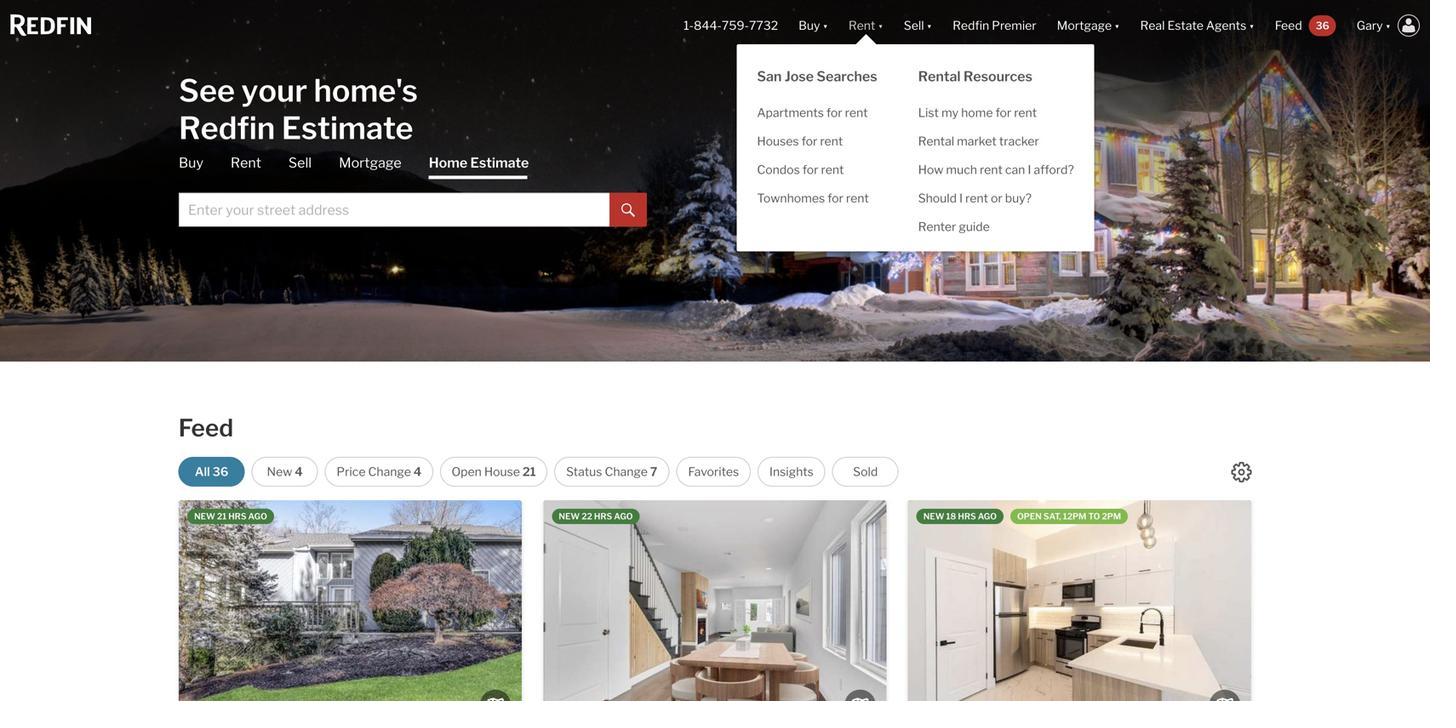 Task type: vqa. For each thing, say whether or not it's contained in the screenshot.


Task type: locate. For each thing, give the bounding box(es) containing it.
rent left or
[[966, 191, 988, 206]]

change left the 7
[[605, 465, 648, 479]]

change
[[368, 465, 411, 479], [605, 465, 648, 479]]

0 vertical spatial mortgage
[[1057, 18, 1112, 33]]

▾ right 'gary'
[[1386, 18, 1391, 33]]

for up townhomes for rent
[[803, 163, 819, 177]]

0 horizontal spatial 21
[[217, 512, 227, 522]]

change inside price change option
[[368, 465, 411, 479]]

4
[[295, 465, 303, 479], [414, 465, 422, 479]]

0 horizontal spatial i
[[959, 191, 963, 206]]

1 vertical spatial 36
[[213, 465, 228, 479]]

how
[[918, 163, 944, 177]]

0 horizontal spatial sell
[[289, 155, 312, 171]]

tab list containing buy
[[179, 154, 647, 227]]

1 horizontal spatial 21
[[523, 465, 536, 479]]

status change 7
[[566, 465, 658, 479]]

1 vertical spatial mortgage
[[339, 155, 402, 171]]

for for condos for rent
[[803, 163, 819, 177]]

rent down searches
[[845, 106, 868, 120]]

▾ left real
[[1115, 18, 1120, 33]]

2 ▾ from the left
[[878, 18, 884, 33]]

new 21 hrs ago
[[194, 512, 267, 522]]

rent left sell link at top
[[231, 155, 261, 171]]

favorites
[[688, 465, 739, 479]]

buy?
[[1005, 191, 1032, 206]]

buy for buy
[[179, 155, 203, 171]]

2 horizontal spatial hrs
[[958, 512, 976, 522]]

redfin
[[953, 18, 989, 33], [179, 109, 275, 147]]

0 vertical spatial buy
[[799, 18, 820, 33]]

for down condos for rent link
[[828, 191, 844, 206]]

buy link
[[179, 154, 203, 172]]

sold
[[853, 465, 878, 479]]

buy ▾ button
[[788, 0, 838, 51]]

hrs for 22
[[594, 512, 612, 522]]

searches
[[817, 68, 877, 85]]

hrs right "18"
[[958, 512, 976, 522]]

rent
[[849, 18, 876, 33], [231, 155, 261, 171]]

price
[[337, 465, 366, 479]]

estate
[[1168, 18, 1204, 33]]

1 rental from the top
[[918, 68, 961, 85]]

estimate up mortgage link in the top left of the page
[[282, 109, 413, 147]]

36 inside the all radio
[[213, 465, 228, 479]]

1 vertical spatial feed
[[178, 414, 233, 443]]

4 ▾ from the left
[[1115, 18, 1120, 33]]

new down all
[[194, 512, 215, 522]]

1 hrs from the left
[[228, 512, 246, 522]]

▾ left the sell ▾
[[878, 18, 884, 33]]

buy inside tab list
[[179, 155, 203, 171]]

mortgage inside mortgage ▾ dropdown button
[[1057, 18, 1112, 33]]

ago right "18"
[[978, 512, 997, 522]]

rent up tracker
[[1014, 106, 1037, 120]]

new 18 hrs ago
[[924, 512, 997, 522]]

2 photo of 210 nunda ave, jersey city, nj 07306 image from the left
[[887, 501, 1230, 702]]

1-844-759-7732 link
[[684, 18, 778, 33]]

feed up all
[[178, 414, 233, 443]]

rental up how
[[918, 134, 954, 149]]

▾ right agents
[[1249, 18, 1255, 33]]

rent for apartments for rent
[[845, 106, 868, 120]]

2pm
[[1102, 512, 1121, 522]]

buy left rent link
[[179, 155, 203, 171]]

new left "18"
[[924, 512, 945, 522]]

estimate inside see your home's redfin estimate
[[282, 109, 413, 147]]

rent left can
[[980, 163, 1003, 177]]

buy ▾
[[799, 18, 828, 33]]

mortgage ▾
[[1057, 18, 1120, 33]]

rent inside tab list
[[231, 155, 261, 171]]

i right should
[[959, 191, 963, 206]]

21
[[523, 465, 536, 479], [217, 512, 227, 522]]

for up "houses for rent" link
[[827, 106, 843, 120]]

for inside "houses for rent" link
[[802, 134, 818, 149]]

price change 4
[[337, 465, 422, 479]]

1 photo of 43 mayer dr, montebello, ny 10901 image from the left
[[179, 501, 522, 702]]

list my home for rent
[[918, 106, 1037, 120]]

estimate
[[282, 109, 413, 147], [470, 155, 529, 171]]

36 left 'gary'
[[1316, 19, 1330, 32]]

sell right rent ▾
[[904, 18, 924, 33]]

0 horizontal spatial 36
[[213, 465, 228, 479]]

2 photo of 43 mayer dr, montebello, ny 10901 image from the left
[[522, 501, 865, 702]]

1 horizontal spatial estimate
[[470, 155, 529, 171]]

for right home
[[996, 106, 1012, 120]]

rent down "houses for rent" link
[[821, 163, 844, 177]]

ago right 22
[[614, 512, 633, 522]]

0 vertical spatial 21
[[523, 465, 536, 479]]

for inside townhomes for rent link
[[828, 191, 844, 206]]

all
[[195, 465, 210, 479]]

sell
[[904, 18, 924, 33], [289, 155, 312, 171]]

1 vertical spatial redfin
[[179, 109, 275, 147]]

i right can
[[1028, 163, 1031, 177]]

1 horizontal spatial 36
[[1316, 19, 1330, 32]]

open
[[1017, 512, 1042, 522]]

0 horizontal spatial rent
[[231, 155, 261, 171]]

759-
[[722, 18, 749, 33]]

1 vertical spatial 21
[[217, 512, 227, 522]]

▾ right rent ▾
[[927, 18, 932, 33]]

redfin premier button
[[943, 0, 1047, 51]]

1 vertical spatial buy
[[179, 155, 203, 171]]

New radio
[[252, 457, 318, 487]]

2 horizontal spatial ago
[[978, 512, 997, 522]]

21 right the house
[[523, 465, 536, 479]]

redfin up rent link
[[179, 109, 275, 147]]

tab list
[[179, 154, 647, 227]]

Status Change radio
[[554, 457, 670, 487]]

for inside apartments for rent link
[[827, 106, 843, 120]]

2 4 from the left
[[414, 465, 422, 479]]

rent for houses for rent
[[820, 134, 843, 149]]

buy
[[799, 18, 820, 33], [179, 155, 203, 171]]

or
[[991, 191, 1003, 206]]

for inside condos for rent link
[[803, 163, 819, 177]]

change inside status change radio
[[605, 465, 648, 479]]

rental
[[918, 68, 961, 85], [918, 134, 954, 149]]

open house 21
[[452, 465, 536, 479]]

photo of 210 nunda ave, jersey city, nj 07306 image
[[544, 501, 887, 702], [887, 501, 1230, 702]]

0 horizontal spatial change
[[368, 465, 411, 479]]

3 ago from the left
[[978, 512, 997, 522]]

1 horizontal spatial mortgage
[[1057, 18, 1112, 33]]

3 new from the left
[[924, 512, 945, 522]]

sell inside tab list
[[289, 155, 312, 171]]

36 right all
[[213, 465, 228, 479]]

12pm
[[1063, 512, 1087, 522]]

san jose searches
[[757, 68, 877, 85]]

sell ▾ button
[[894, 0, 943, 51]]

new left 22
[[559, 512, 580, 522]]

apartments
[[757, 106, 824, 120]]

0 vertical spatial feed
[[1275, 18, 1302, 33]]

Insights radio
[[758, 457, 826, 487]]

new 22 hrs ago
[[559, 512, 633, 522]]

option group containing all
[[178, 457, 899, 487]]

rent
[[845, 106, 868, 120], [1014, 106, 1037, 120], [820, 134, 843, 149], [821, 163, 844, 177], [980, 163, 1003, 177], [846, 191, 869, 206], [966, 191, 988, 206]]

new
[[267, 465, 292, 479]]

photo of 481 martin luther king jr dr, jersey city, nj 07304 image
[[908, 501, 1251, 702], [1251, 501, 1430, 702]]

1 horizontal spatial sell
[[904, 18, 924, 33]]

4 inside price change option
[[414, 465, 422, 479]]

redfin left the premier
[[953, 18, 989, 33]]

house
[[484, 465, 520, 479]]

1 change from the left
[[368, 465, 411, 479]]

4 right new
[[295, 465, 303, 479]]

1 vertical spatial estimate
[[470, 155, 529, 171]]

1 photo of 210 nunda ave, jersey city, nj 07306 image from the left
[[544, 501, 887, 702]]

rent link
[[231, 154, 261, 172]]

2 horizontal spatial new
[[924, 512, 945, 522]]

0 horizontal spatial estimate
[[282, 109, 413, 147]]

townhomes for rent link
[[737, 184, 898, 213]]

buy right the 7732 on the top of the page
[[799, 18, 820, 33]]

2 change from the left
[[605, 465, 648, 479]]

3 ▾ from the left
[[927, 18, 932, 33]]

4 left open
[[414, 465, 422, 479]]

your
[[241, 72, 307, 109]]

dialog
[[737, 34, 1095, 252]]

photo of 43 mayer dr, montebello, ny 10901 image
[[179, 501, 522, 702], [522, 501, 865, 702]]

1 vertical spatial sell
[[289, 155, 312, 171]]

0 vertical spatial rent
[[849, 18, 876, 33]]

2 rental from the top
[[918, 134, 954, 149]]

1 horizontal spatial ago
[[614, 512, 633, 522]]

0 horizontal spatial hrs
[[228, 512, 246, 522]]

0 vertical spatial sell
[[904, 18, 924, 33]]

home's
[[314, 72, 418, 109]]

ago for new 22 hrs ago
[[614, 512, 633, 522]]

1 horizontal spatial buy
[[799, 18, 820, 33]]

redfin premier
[[953, 18, 1037, 33]]

ago
[[248, 512, 267, 522], [614, 512, 633, 522], [978, 512, 997, 522]]

2 hrs from the left
[[594, 512, 612, 522]]

1 vertical spatial rental
[[918, 134, 954, 149]]

0 vertical spatial i
[[1028, 163, 1031, 177]]

buy inside dropdown button
[[799, 18, 820, 33]]

rent for should i rent or buy?
[[966, 191, 988, 206]]

7732
[[749, 18, 778, 33]]

1 horizontal spatial 4
[[414, 465, 422, 479]]

0 horizontal spatial ago
[[248, 512, 267, 522]]

1 4 from the left
[[295, 465, 303, 479]]

36
[[1316, 19, 1330, 32], [213, 465, 228, 479]]

1 ▾ from the left
[[823, 18, 828, 33]]

21 down the all radio
[[217, 512, 227, 522]]

mortgage for mortgage
[[339, 155, 402, 171]]

1 horizontal spatial change
[[605, 465, 648, 479]]

new for new 18 hrs ago
[[924, 512, 945, 522]]

▾
[[823, 18, 828, 33], [878, 18, 884, 33], [927, 18, 932, 33], [1115, 18, 1120, 33], [1249, 18, 1255, 33], [1386, 18, 1391, 33]]

mortgage
[[1057, 18, 1112, 33], [339, 155, 402, 171]]

1 vertical spatial rent
[[231, 155, 261, 171]]

0 horizontal spatial new
[[194, 512, 215, 522]]

new for new 21 hrs ago
[[194, 512, 215, 522]]

market
[[957, 134, 997, 149]]

resources
[[964, 68, 1033, 85]]

mortgage left real
[[1057, 18, 1112, 33]]

for down apartments for rent
[[802, 134, 818, 149]]

estimate right home
[[470, 155, 529, 171]]

dialog containing san jose
[[737, 34, 1095, 252]]

rent inside dropdown button
[[849, 18, 876, 33]]

2 photo of 481 martin luther king jr dr, jersey city, nj 07304 image from the left
[[1251, 501, 1430, 702]]

real estate agents ▾ button
[[1130, 0, 1265, 51]]

change right price
[[368, 465, 411, 479]]

rent right buy ▾
[[849, 18, 876, 33]]

1 horizontal spatial i
[[1028, 163, 1031, 177]]

1 ago from the left
[[248, 512, 267, 522]]

2 ago from the left
[[614, 512, 633, 522]]

3 hrs from the left
[[958, 512, 976, 522]]

option group
[[178, 457, 899, 487]]

sell down see your home's redfin estimate
[[289, 155, 312, 171]]

1 horizontal spatial new
[[559, 512, 580, 522]]

2 new from the left
[[559, 512, 580, 522]]

for
[[827, 106, 843, 120], [996, 106, 1012, 120], [802, 134, 818, 149], [803, 163, 819, 177], [828, 191, 844, 206]]

0 horizontal spatial mortgage
[[339, 155, 402, 171]]

0 vertical spatial 36
[[1316, 19, 1330, 32]]

▾ left rent ▾
[[823, 18, 828, 33]]

houses for rent link
[[737, 127, 898, 156]]

0 vertical spatial redfin
[[953, 18, 989, 33]]

6 ▾ from the left
[[1386, 18, 1391, 33]]

1 horizontal spatial redfin
[[953, 18, 989, 33]]

0 vertical spatial estimate
[[282, 109, 413, 147]]

▾ for gary ▾
[[1386, 18, 1391, 33]]

0 horizontal spatial 4
[[295, 465, 303, 479]]

▾ for mortgage ▾
[[1115, 18, 1120, 33]]

rent down apartments for rent link
[[820, 134, 843, 149]]

feed right agents
[[1275, 18, 1302, 33]]

mortgage up "enter your street address" search field
[[339, 155, 402, 171]]

ago down new
[[248, 512, 267, 522]]

1 horizontal spatial hrs
[[594, 512, 612, 522]]

townhomes
[[757, 191, 825, 206]]

0 horizontal spatial redfin
[[179, 109, 275, 147]]

▾ for sell ▾
[[927, 18, 932, 33]]

0 horizontal spatial buy
[[179, 155, 203, 171]]

new
[[194, 512, 215, 522], [559, 512, 580, 522], [924, 512, 945, 522]]

All radio
[[178, 457, 245, 487]]

1 vertical spatial i
[[959, 191, 963, 206]]

home
[[429, 155, 468, 171]]

rental up my
[[918, 68, 961, 85]]

sell inside dropdown button
[[904, 18, 924, 33]]

rent down condos for rent link
[[846, 191, 869, 206]]

1 horizontal spatial rent
[[849, 18, 876, 33]]

1 new from the left
[[194, 512, 215, 522]]

gary ▾
[[1357, 18, 1391, 33]]

hrs down the all radio
[[228, 512, 246, 522]]

hrs right 22
[[594, 512, 612, 522]]

0 vertical spatial rental
[[918, 68, 961, 85]]



Task type: describe. For each thing, give the bounding box(es) containing it.
jose
[[785, 68, 814, 85]]

see your home's redfin estimate
[[179, 72, 418, 147]]

rent for condos for rent
[[821, 163, 844, 177]]

sell for sell
[[289, 155, 312, 171]]

1-844-759-7732
[[684, 18, 778, 33]]

1-
[[684, 18, 694, 33]]

for for houses for rent
[[802, 134, 818, 149]]

can
[[1005, 163, 1025, 177]]

for for townhomes for rent
[[828, 191, 844, 206]]

rental market tracker
[[918, 134, 1039, 149]]

7
[[650, 465, 658, 479]]

redfin inside button
[[953, 18, 989, 33]]

tracker
[[999, 134, 1039, 149]]

sell for sell ▾
[[904, 18, 924, 33]]

how much rent can i afford?
[[918, 163, 1074, 177]]

townhomes for rent
[[757, 191, 869, 206]]

apartments for rent
[[757, 106, 868, 120]]

open sat, 12pm to 2pm
[[1017, 512, 1121, 522]]

for for apartments for rent
[[827, 106, 843, 120]]

renter guide
[[918, 220, 990, 234]]

premier
[[992, 18, 1037, 33]]

hrs for 18
[[958, 512, 976, 522]]

new 4
[[267, 465, 303, 479]]

afford?
[[1034, 163, 1074, 177]]

mortgage for mortgage ▾
[[1057, 18, 1112, 33]]

1 photo of 481 martin luther king jr dr, jersey city, nj 07304 image from the left
[[908, 501, 1251, 702]]

redfin inside see your home's redfin estimate
[[179, 109, 275, 147]]

i inside should i rent or buy? link
[[959, 191, 963, 206]]

sell link
[[289, 154, 312, 172]]

apartments for rent link
[[737, 99, 898, 127]]

21 inside open house radio
[[523, 465, 536, 479]]

condos for rent
[[757, 163, 844, 177]]

mortgage ▾ button
[[1057, 0, 1120, 51]]

ago for new 18 hrs ago
[[978, 512, 997, 522]]

sell ▾
[[904, 18, 932, 33]]

Favorites radio
[[676, 457, 751, 487]]

Price Change radio
[[325, 457, 433, 487]]

should i rent or buy?
[[918, 191, 1032, 206]]

rent for how much rent can i afford?
[[980, 163, 1003, 177]]

guide
[[959, 220, 990, 234]]

sell ▾ button
[[904, 0, 932, 51]]

to
[[1088, 512, 1100, 522]]

should i rent or buy? link
[[898, 184, 1095, 213]]

5 ▾ from the left
[[1249, 18, 1255, 33]]

844-
[[694, 18, 722, 33]]

rent ▾
[[849, 18, 884, 33]]

22
[[582, 512, 592, 522]]

submit search image
[[622, 204, 635, 217]]

all 36
[[195, 465, 228, 479]]

real estate agents ▾ link
[[1140, 0, 1255, 51]]

Sold radio
[[832, 457, 899, 487]]

rent for rent ▾
[[849, 18, 876, 33]]

Open House radio
[[440, 457, 547, 487]]

rental for rental market tracker
[[918, 134, 954, 149]]

i inside the how much rent can i afford? link
[[1028, 163, 1031, 177]]

much
[[946, 163, 977, 177]]

real estate agents ▾
[[1140, 18, 1255, 33]]

list my home for rent link
[[898, 99, 1095, 127]]

my
[[942, 106, 959, 120]]

rent for townhomes for rent
[[846, 191, 869, 206]]

rent for rent
[[231, 155, 261, 171]]

gary
[[1357, 18, 1383, 33]]

18
[[946, 512, 956, 522]]

▾ for buy ▾
[[823, 18, 828, 33]]

hrs for 21
[[228, 512, 246, 522]]

see
[[179, 72, 235, 109]]

agents
[[1206, 18, 1247, 33]]

1 horizontal spatial feed
[[1275, 18, 1302, 33]]

real
[[1140, 18, 1165, 33]]

status
[[566, 465, 602, 479]]

houses for rent
[[757, 134, 843, 149]]

estimate inside home estimate "link"
[[470, 155, 529, 171]]

houses
[[757, 134, 799, 149]]

rent ▾ button
[[849, 0, 884, 51]]

should
[[918, 191, 957, 206]]

list
[[918, 106, 939, 120]]

renter guide link
[[898, 213, 1095, 241]]

condos for rent link
[[737, 156, 898, 184]]

renter
[[918, 220, 956, 234]]

mortgage ▾ button
[[1047, 0, 1130, 51]]

new for new 22 hrs ago
[[559, 512, 580, 522]]

how much rent can i afford? link
[[898, 156, 1095, 184]]

buy ▾ button
[[799, 0, 828, 51]]

4 inside the new radio
[[295, 465, 303, 479]]

insights
[[770, 465, 814, 479]]

rental resources
[[918, 68, 1033, 85]]

▾ for rent ▾
[[878, 18, 884, 33]]

change for 4
[[368, 465, 411, 479]]

rental market tracker link
[[898, 127, 1095, 156]]

home estimate
[[429, 155, 529, 171]]

condos
[[757, 163, 800, 177]]

home estimate link
[[429, 154, 529, 179]]

ago for new 21 hrs ago
[[248, 512, 267, 522]]

0 horizontal spatial feed
[[178, 414, 233, 443]]

buy for buy ▾
[[799, 18, 820, 33]]

Enter your street address search field
[[179, 193, 610, 227]]

rental for rental resources
[[918, 68, 961, 85]]

for inside list my home for rent link
[[996, 106, 1012, 120]]

mortgage link
[[339, 154, 402, 172]]

san
[[757, 68, 782, 85]]

home
[[961, 106, 993, 120]]

sat,
[[1044, 512, 1061, 522]]

change for 7
[[605, 465, 648, 479]]

open
[[452, 465, 482, 479]]



